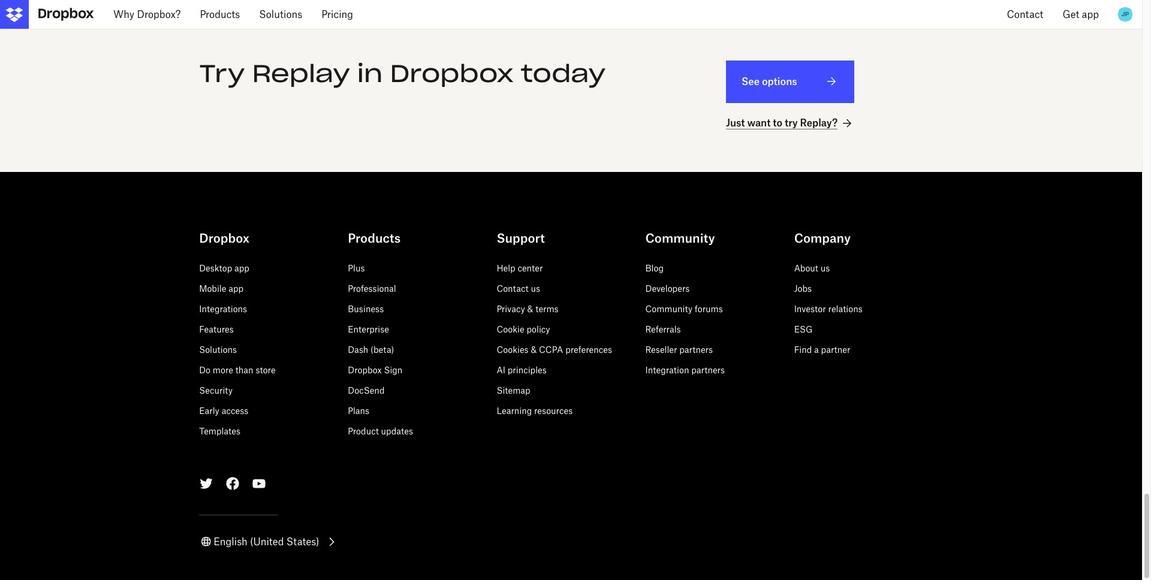 Task type: describe. For each thing, give the bounding box(es) containing it.
just want to try replay? link
[[726, 116, 855, 131]]

app for get app
[[1082, 8, 1100, 20]]

us for about us
[[821, 263, 830, 274]]

community for community
[[646, 231, 715, 246]]

center
[[518, 263, 543, 274]]

reseller partners
[[646, 345, 713, 355]]

principles
[[508, 365, 547, 376]]

features link
[[199, 325, 234, 335]]

solutions button
[[250, 0, 312, 29]]

product
[[348, 427, 379, 437]]

find
[[795, 345, 812, 355]]

integrations link
[[199, 304, 247, 314]]

blog link
[[646, 263, 664, 274]]

english (united states)
[[214, 536, 320, 548]]

store
[[256, 365, 276, 376]]

help center
[[497, 263, 543, 274]]

privacy & terms link
[[497, 304, 559, 314]]

plans link
[[348, 406, 370, 416]]

ai principles
[[497, 365, 547, 376]]

dropbox?
[[137, 8, 181, 20]]

solutions link
[[199, 345, 237, 355]]

updates
[[381, 427, 413, 437]]

terms
[[536, 304, 559, 314]]

investor relations
[[795, 304, 863, 314]]

footer containing dropbox
[[0, 201, 1143, 581]]

about
[[795, 263, 819, 274]]

mobile app link
[[199, 284, 244, 294]]

community forums link
[[646, 304, 723, 314]]

get
[[1063, 8, 1080, 20]]

get app button
[[1054, 0, 1109, 29]]

product updates link
[[348, 427, 413, 437]]

community forums
[[646, 304, 723, 314]]

ai
[[497, 365, 506, 376]]

dropbox sign link
[[348, 365, 403, 376]]

templates
[[199, 427, 241, 437]]

early
[[199, 406, 219, 416]]

reseller
[[646, 345, 677, 355]]

plus
[[348, 263, 365, 274]]

integration
[[646, 365, 689, 376]]

docsend link
[[348, 386, 385, 396]]

learning resources link
[[497, 406, 573, 416]]

dash
[[348, 345, 369, 355]]

business
[[348, 304, 384, 314]]

integration partners
[[646, 365, 725, 376]]

partner
[[822, 345, 851, 355]]

early access
[[199, 406, 249, 416]]

contact us
[[497, 284, 540, 294]]

options
[[762, 76, 798, 88]]

preferences
[[566, 345, 612, 355]]

pricing
[[322, 8, 353, 20]]

access
[[222, 406, 249, 416]]

enterprise
[[348, 325, 389, 335]]

plans
[[348, 406, 370, 416]]

why
[[113, 8, 134, 20]]

want
[[748, 117, 771, 129]]

partners for reseller partners
[[680, 345, 713, 355]]

more
[[213, 365, 233, 376]]

why dropbox? button
[[104, 0, 190, 29]]

(beta)
[[371, 345, 394, 355]]

find a partner
[[795, 345, 851, 355]]

do
[[199, 365, 211, 376]]

cookie policy link
[[497, 325, 550, 335]]

app for mobile app
[[229, 284, 244, 294]]

help
[[497, 263, 516, 274]]

templates link
[[199, 427, 241, 437]]

early access link
[[199, 406, 249, 416]]

jp button
[[1116, 5, 1136, 24]]

see options link
[[726, 61, 855, 103]]

investor
[[795, 304, 826, 314]]

try replay in dropbox today
[[199, 58, 606, 89]]

forums
[[695, 304, 723, 314]]

cookies & ccpa preferences link
[[497, 345, 612, 355]]

community for community forums
[[646, 304, 693, 314]]

contact button
[[998, 0, 1054, 29]]

app for desktop app
[[235, 263, 249, 274]]

desktop app link
[[199, 263, 249, 274]]

contact us link
[[497, 284, 540, 294]]

products inside dropdown button
[[200, 8, 240, 20]]

plus link
[[348, 263, 365, 274]]

english
[[214, 536, 248, 548]]

(united
[[250, 536, 284, 548]]

sign
[[384, 365, 403, 376]]



Task type: vqa. For each thing, say whether or not it's contained in the screenshot.
Account menu icon
no



Task type: locate. For each thing, give the bounding box(es) containing it.
0 horizontal spatial solutions
[[199, 345, 237, 355]]

sitemap link
[[497, 386, 531, 396]]

contact for contact
[[1007, 8, 1044, 20]]

us right about
[[821, 263, 830, 274]]

states)
[[287, 536, 320, 548]]

integrations
[[199, 304, 247, 314]]

contact left get at the right
[[1007, 8, 1044, 20]]

& left the terms
[[528, 304, 534, 314]]

replay
[[252, 58, 350, 89]]

& left ccpa
[[531, 345, 537, 355]]

0 horizontal spatial products
[[200, 8, 240, 20]]

products up try
[[200, 8, 240, 20]]

app inside dropdown button
[[1082, 8, 1100, 20]]

0 vertical spatial partners
[[680, 345, 713, 355]]

referrals
[[646, 325, 681, 335]]

0 vertical spatial products
[[200, 8, 240, 20]]

1 vertical spatial products
[[348, 231, 401, 246]]

2 horizontal spatial dropbox
[[390, 58, 514, 89]]

replay?
[[801, 117, 838, 129]]

contact inside dropdown button
[[1007, 8, 1044, 20]]

0 vertical spatial &
[[528, 304, 534, 314]]

dropbox sign
[[348, 365, 403, 376]]

esg
[[795, 325, 813, 335]]

why dropbox?
[[113, 8, 181, 20]]

2 vertical spatial dropbox
[[348, 365, 382, 376]]

us for contact us
[[531, 284, 540, 294]]

developers link
[[646, 284, 690, 294]]

community down developers
[[646, 304, 693, 314]]

1 vertical spatial contact
[[497, 284, 529, 294]]

2 vertical spatial app
[[229, 284, 244, 294]]

footer
[[0, 201, 1143, 581]]

0 vertical spatial app
[[1082, 8, 1100, 20]]

app right desktop
[[235, 263, 249, 274]]

products up plus link
[[348, 231, 401, 246]]

contact
[[1007, 8, 1044, 20], [497, 284, 529, 294]]

learning resources
[[497, 406, 573, 416]]

referrals link
[[646, 325, 681, 335]]

community up blog link
[[646, 231, 715, 246]]

do more than store
[[199, 365, 276, 376]]

0 vertical spatial dropbox
[[390, 58, 514, 89]]

cookie
[[497, 325, 525, 335]]

contact up privacy on the left
[[497, 284, 529, 294]]

resources
[[534, 406, 573, 416]]

app right mobile at the left of page
[[229, 284, 244, 294]]

security
[[199, 386, 233, 396]]

& for cookies
[[531, 345, 537, 355]]

investor relations link
[[795, 304, 863, 314]]

community
[[646, 231, 715, 246], [646, 304, 693, 314]]

1 horizontal spatial contact
[[1007, 8, 1044, 20]]

1 horizontal spatial us
[[821, 263, 830, 274]]

find a partner link
[[795, 345, 851, 355]]

1 vertical spatial app
[[235, 263, 249, 274]]

solutions inside dropdown button
[[259, 8, 302, 20]]

try
[[785, 117, 798, 129]]

0 horizontal spatial us
[[531, 284, 540, 294]]

than
[[236, 365, 253, 376]]

blog
[[646, 263, 664, 274]]

relations
[[829, 304, 863, 314]]

enterprise link
[[348, 325, 389, 335]]

privacy
[[497, 304, 525, 314]]

contact for contact us
[[497, 284, 529, 294]]

jobs link
[[795, 284, 812, 294]]

ccpa
[[539, 345, 563, 355]]

dash (beta)
[[348, 345, 394, 355]]

a
[[815, 345, 819, 355]]

business link
[[348, 304, 384, 314]]

see
[[742, 76, 760, 88]]

app right get at the right
[[1082, 8, 1100, 20]]

partners
[[680, 345, 713, 355], [692, 365, 725, 376]]

partners down the reseller partners link
[[692, 365, 725, 376]]

cookies
[[497, 345, 529, 355]]

1 horizontal spatial dropbox
[[348, 365, 382, 376]]

desktop app
[[199, 263, 249, 274]]

sitemap
[[497, 386, 531, 396]]

mobile
[[199, 284, 226, 294]]

pricing link
[[312, 0, 363, 29]]

policy
[[527, 325, 550, 335]]

0 vertical spatial community
[[646, 231, 715, 246]]

solutions left pricing link
[[259, 8, 302, 20]]

partners up integration partners 'link'
[[680, 345, 713, 355]]

product updates
[[348, 427, 413, 437]]

cookies & ccpa preferences
[[497, 345, 612, 355]]

ai principles link
[[497, 365, 547, 376]]

mobile app
[[199, 284, 244, 294]]

products button
[[190, 0, 250, 29]]

jobs
[[795, 284, 812, 294]]

1 vertical spatial us
[[531, 284, 540, 294]]

dropbox for dropbox
[[199, 231, 249, 246]]

us down center
[[531, 284, 540, 294]]

about us
[[795, 263, 830, 274]]

company
[[795, 231, 851, 246]]

products inside footer
[[348, 231, 401, 246]]

get app
[[1063, 8, 1100, 20]]

learning
[[497, 406, 532, 416]]

reseller partners link
[[646, 345, 713, 355]]

2 community from the top
[[646, 304, 693, 314]]

partners for integration partners
[[692, 365, 725, 376]]

1 vertical spatial solutions
[[199, 345, 237, 355]]

1 vertical spatial dropbox
[[199, 231, 249, 246]]

0 vertical spatial contact
[[1007, 8, 1044, 20]]

products
[[200, 8, 240, 20], [348, 231, 401, 246]]

1 vertical spatial community
[[646, 304, 693, 314]]

1 vertical spatial partners
[[692, 365, 725, 376]]

security link
[[199, 386, 233, 396]]

just
[[726, 117, 745, 129]]

& for privacy
[[528, 304, 534, 314]]

0 vertical spatial solutions
[[259, 8, 302, 20]]

see options
[[742, 76, 798, 88]]

about us link
[[795, 263, 830, 274]]

jp
[[1122, 10, 1130, 18]]

contact inside footer
[[497, 284, 529, 294]]

1 vertical spatial &
[[531, 345, 537, 355]]

0 vertical spatial us
[[821, 263, 830, 274]]

dropbox for dropbox sign
[[348, 365, 382, 376]]

0 horizontal spatial dropbox
[[199, 231, 249, 246]]

cookie policy
[[497, 325, 550, 335]]

in
[[357, 58, 383, 89]]

1 community from the top
[[646, 231, 715, 246]]

0 horizontal spatial contact
[[497, 284, 529, 294]]

professional link
[[348, 284, 396, 294]]

solutions
[[259, 8, 302, 20], [199, 345, 237, 355]]

today
[[521, 58, 606, 89]]

esg link
[[795, 325, 813, 335]]

1 horizontal spatial solutions
[[259, 8, 302, 20]]

1 horizontal spatial products
[[348, 231, 401, 246]]

solutions down 'features' link
[[199, 345, 237, 355]]

dropbox
[[390, 58, 514, 89], [199, 231, 249, 246], [348, 365, 382, 376]]



